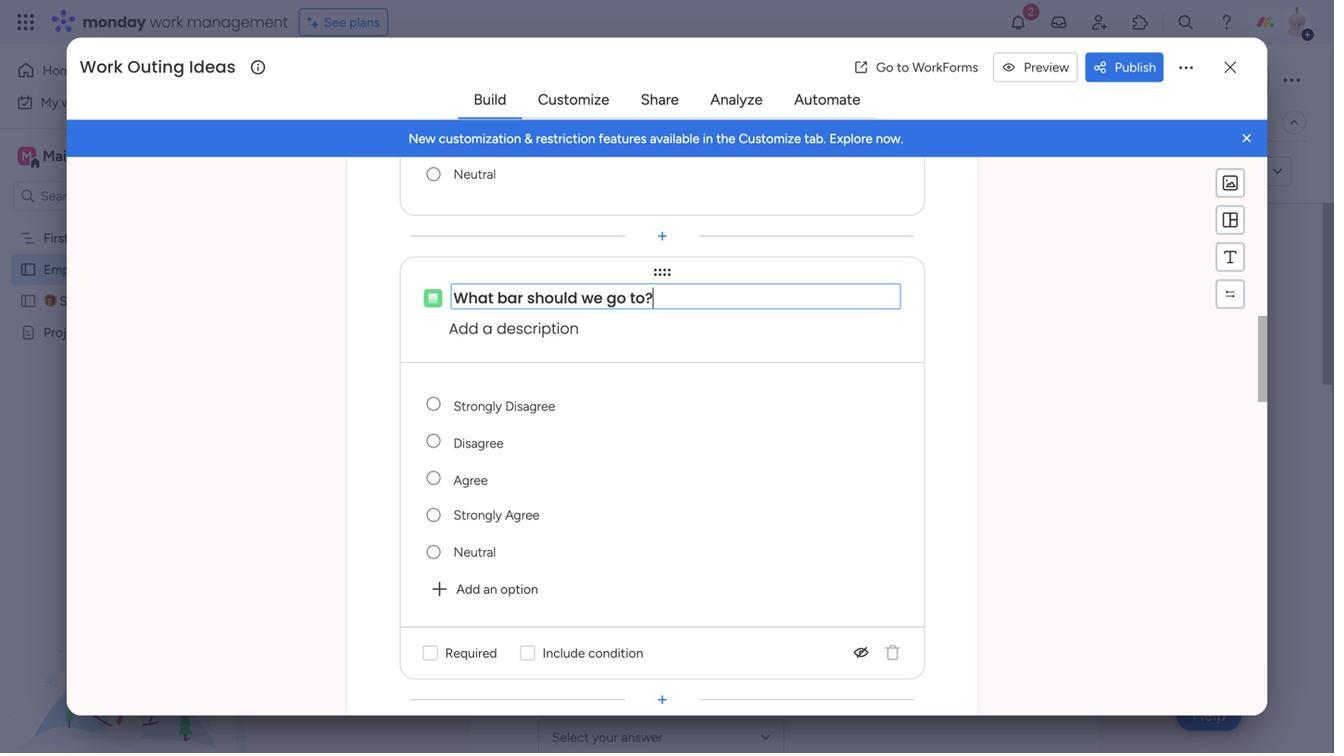 Task type: vqa. For each thing, say whether or not it's contained in the screenshot.
outcomes
no



Task type: describe. For each thing, give the bounding box(es) containing it.
form
[[1206, 164, 1234, 180]]

activity
[[1090, 72, 1135, 88]]

add new question image
[[653, 691, 672, 710]]

my
[[41, 95, 59, 110]]

form form containing employee well-being survey
[[246, 204, 1333, 753]]

requests
[[89, 325, 143, 341]]

copy form link button
[[1138, 157, 1264, 186]]

2 image
[[1023, 1, 1040, 22]]

first board
[[44, 230, 106, 246]]

share
[[641, 91, 679, 109]]

Work Outing Ideas field
[[75, 55, 248, 79]]

1 horizontal spatial automate
[[1195, 114, 1253, 130]]

add new question image
[[653, 227, 672, 246]]

table
[[310, 114, 340, 130]]

monday
[[82, 12, 146, 32]]

description
[[497, 318, 579, 339]]

🎁
[[44, 293, 57, 309]]

invite / 1
[[1212, 72, 1261, 88]]

add an option
[[456, 582, 538, 597]]

preview
[[1024, 59, 1070, 75]]

component__icon image
[[424, 289, 442, 308]]

explore
[[830, 131, 873, 147]]

drag to reorder the question image
[[653, 263, 672, 282]]

work
[[80, 55, 123, 79]]

tab list containing build
[[458, 82, 876, 119]]

add for add an option
[[456, 582, 480, 597]]

add a description
[[449, 318, 579, 339]]

0 vertical spatial being
[[506, 59, 589, 100]]

strongly disagree button
[[451, 386, 861, 423]]

now.
[[876, 131, 904, 147]]

home button
[[11, 56, 199, 85]]

automate inside "link"
[[794, 91, 861, 109]]

strongly
[[454, 399, 502, 414]]

tab.
[[805, 131, 826, 147]]

workspace
[[79, 147, 152, 165]]

select product image
[[17, 13, 35, 32]]

banner banner
[[67, 120, 1268, 157]]

management
[[187, 12, 288, 32]]

work for my
[[62, 95, 90, 110]]

2 vertical spatial survey
[[862, 287, 961, 328]]

required
[[445, 646, 497, 661]]

outing
[[127, 55, 185, 79]]

new customization & restriction features available in the customize tab. explore now.
[[409, 131, 904, 147]]

include
[[543, 646, 585, 661]]

see plans button
[[299, 8, 388, 36]]

background color and image selector image
[[1221, 174, 1240, 192]]

public board image for employee well-being survey
[[19, 261, 37, 278]]

disagree button
[[451, 423, 861, 460]]

& for customization
[[525, 131, 533, 147]]

general
[[538, 684, 597, 705]]

publish
[[1115, 59, 1157, 75]]

customization
[[439, 131, 521, 147]]

main workspace
[[43, 147, 152, 165]]

powered by
[[372, 163, 450, 181]]

0 vertical spatial employee well-being survey
[[282, 59, 693, 100]]

preview button
[[993, 52, 1078, 82]]

approvals
[[157, 325, 215, 341]]

to
[[897, 59, 909, 75]]

employee inside form form
[[538, 287, 685, 328]]

plans
[[349, 14, 380, 30]]

home
[[43, 63, 78, 78]]

strongly disagree
[[454, 399, 555, 414]]

employee well-being survey inside list box
[[44, 262, 206, 278]]

customize inside banner banner
[[739, 131, 801, 147]]

customize inside tab list
[[538, 91, 609, 109]]

1 form from the left
[[368, 114, 398, 130]]

available
[[650, 131, 700, 147]]

workforms logo image
[[457, 157, 562, 187]]

automate link
[[780, 83, 875, 116]]

Type your question here text field
[[451, 284, 901, 310]]

what bar should we go to? button
[[451, 284, 901, 314]]

Employee well-being survey field
[[277, 59, 697, 100]]

inbox image
[[1050, 13, 1068, 32]]

2 menu image from the top
[[1221, 248, 1240, 267]]

1 horizontal spatial survey
[[596, 59, 693, 100]]

/
[[1248, 72, 1253, 88]]

workforms
[[913, 59, 979, 75]]

2 form button from the left
[[412, 107, 469, 137]]

by
[[434, 163, 450, 181]]

wellness
[[601, 684, 668, 705]]

general wellness
[[538, 684, 668, 705]]

agree
[[454, 473, 488, 489]]

main
[[43, 147, 75, 165]]

features
[[599, 131, 647, 147]]

go to workforms button
[[847, 52, 986, 82]]

customization tools toolbar
[[1216, 168, 1245, 309]]

workspace selection element
[[18, 145, 155, 169]]

an
[[483, 582, 497, 597]]

m
[[21, 148, 32, 164]]

work for monday
[[150, 12, 183, 32]]

add for add a description
[[449, 318, 479, 339]]

name group containing job role
[[538, 563, 1031, 671]]

ideas
[[189, 55, 236, 79]]

autopilot image
[[1172, 110, 1187, 133]]

copy form link
[[1172, 164, 1257, 180]]

ruby anderson image
[[1283, 7, 1312, 37]]



Task type: locate. For each thing, give the bounding box(es) containing it.
2 name group from the top
[[538, 456, 1031, 563]]

1 horizontal spatial form
[[426, 114, 455, 130]]

tab list
[[458, 82, 876, 119]]

& inside list box
[[146, 325, 154, 341]]

form button
[[354, 107, 412, 137], [412, 107, 469, 137]]

go
[[876, 59, 894, 75]]

2 vertical spatial well-
[[693, 287, 769, 328]]

& left restriction
[[525, 131, 533, 147]]

include condition
[[543, 646, 643, 661]]

2 horizontal spatial survey
[[862, 287, 961, 328]]

new
[[409, 131, 436, 147]]

being
[[506, 59, 589, 100], [132, 262, 165, 278], [769, 287, 854, 328]]

1 vertical spatial being
[[132, 262, 165, 278]]

2 horizontal spatial employee
[[538, 287, 685, 328]]

1 vertical spatial menu image
[[1221, 248, 1240, 267]]

form form
[[67, 0, 1268, 753], [246, 204, 1333, 753]]

3 name group from the top
[[538, 563, 1031, 671]]

employee
[[282, 59, 425, 100], [44, 262, 101, 278], [538, 287, 685, 328]]

1 horizontal spatial well-
[[432, 59, 506, 100]]

2 form from the left
[[426, 114, 455, 130]]

a
[[483, 318, 493, 339]]

1 name group from the top
[[538, 348, 1031, 456]]

& right requests
[[146, 325, 154, 341]]

None field
[[451, 156, 902, 193], [451, 497, 861, 534], [451, 534, 861, 571], [451, 156, 902, 193], [451, 497, 861, 534], [451, 534, 861, 571]]

Department field
[[538, 504, 1031, 541]]

work up 'work outing ideas' field
[[150, 12, 183, 32]]

condition
[[588, 646, 643, 661]]

work outing ideas
[[80, 55, 236, 79]]

name group containing general wellness
[[538, 671, 1031, 753]]

being inside list box
[[132, 262, 165, 278]]

2 public board image from the top
[[19, 292, 37, 310]]

2 vertical spatial employee well-being survey
[[538, 287, 961, 328]]

2 vertical spatial employee
[[538, 287, 685, 328]]

analyze
[[711, 91, 763, 109]]

employee up table
[[282, 59, 425, 100]]

apps image
[[1131, 13, 1150, 32]]

link
[[1237, 164, 1257, 180]]

Name field
[[538, 396, 1031, 433]]

see plans
[[324, 14, 380, 30]]

add inside button
[[456, 582, 480, 597]]

name group
[[538, 348, 1031, 456], [538, 456, 1031, 563], [538, 563, 1031, 671], [538, 671, 1031, 753]]

form button left add view icon
[[412, 107, 469, 137]]

activity button
[[1083, 65, 1170, 95]]

secret
[[60, 293, 98, 309]]

monday work management
[[82, 12, 288, 32]]

0 vertical spatial add
[[449, 318, 479, 339]]

1 menu image from the top
[[1221, 211, 1240, 229]]

0 horizontal spatial disagree
[[454, 436, 504, 451]]

disagree down the "strongly"
[[454, 436, 504, 451]]

1 vertical spatial employee well-being survey
[[44, 262, 206, 278]]

menu image
[[1221, 211, 1240, 229], [1221, 248, 1240, 267]]

employee down "drag to reorder the question" icon
[[538, 287, 685, 328]]

build
[[474, 91, 506, 109]]

add
[[449, 318, 479, 339], [456, 582, 480, 597]]

1 vertical spatial disagree
[[454, 436, 504, 451]]

0 vertical spatial customize
[[538, 91, 609, 109]]

more actions image
[[1177, 58, 1195, 77]]

name group containing name
[[538, 348, 1031, 456]]

list box containing first board
[[0, 219, 236, 599]]

0 horizontal spatial automate
[[794, 91, 861, 109]]

customize right the
[[739, 131, 801, 147]]

build link
[[459, 83, 521, 116]]

employee down first board
[[44, 262, 101, 278]]

first
[[44, 230, 69, 246]]

work
[[150, 12, 183, 32], [62, 95, 90, 110]]

copy
[[1172, 164, 1203, 180]]

public board image
[[19, 261, 37, 278], [19, 292, 37, 310]]

0 vertical spatial disagree
[[505, 399, 555, 414]]

1
[[1256, 72, 1261, 88]]

help
[[1193, 706, 1226, 725]]

my work button
[[11, 88, 199, 117]]

0 horizontal spatial work
[[62, 95, 90, 110]]

1 vertical spatial public board image
[[19, 292, 37, 310]]

invite / 1 button
[[1178, 65, 1270, 95]]

1 public board image from the top
[[19, 261, 37, 278]]

1 horizontal spatial &
[[525, 131, 533, 147]]

see
[[324, 14, 346, 30]]

1 horizontal spatial disagree
[[505, 399, 555, 414]]

0 horizontal spatial survey
[[168, 262, 206, 278]]

invite
[[1212, 72, 1244, 88]]

well- inside form form
[[693, 287, 769, 328]]

1 vertical spatial well-
[[104, 262, 132, 278]]

4 name group from the top
[[538, 671, 1031, 753]]

0 horizontal spatial employee
[[44, 262, 101, 278]]

share link
[[626, 83, 694, 116]]

customize link
[[523, 83, 624, 116]]

1 vertical spatial &
[[146, 325, 154, 341]]

1 horizontal spatial customize
[[739, 131, 801, 147]]

0 vertical spatial well-
[[432, 59, 506, 100]]

restriction
[[536, 131, 596, 147]]

0 vertical spatial employee
[[282, 59, 425, 100]]

form
[[368, 114, 398, 130], [426, 114, 455, 130]]

add an option button
[[423, 575, 546, 604]]

powered
[[372, 163, 430, 181]]

santa
[[101, 293, 135, 309]]

0 horizontal spatial form
[[368, 114, 398, 130]]

add view image
[[480, 116, 488, 129]]

publish button
[[1085, 52, 1164, 82]]

1 vertical spatial survey
[[168, 262, 206, 278]]

0 horizontal spatial being
[[132, 262, 165, 278]]

option
[[501, 582, 538, 597]]

Search in workspace field
[[39, 185, 155, 207]]

0 vertical spatial automate
[[794, 91, 861, 109]]

invite members image
[[1091, 13, 1109, 32]]

analyze link
[[696, 83, 778, 116]]

0 horizontal spatial &
[[146, 325, 154, 341]]

work inside button
[[62, 95, 90, 110]]

my work
[[41, 95, 90, 110]]

1 vertical spatial add
[[456, 582, 480, 597]]

0 vertical spatial &
[[525, 131, 533, 147]]

customize
[[538, 91, 609, 109], [739, 131, 801, 147]]

board
[[72, 230, 106, 246]]

lottie animation image
[[0, 566, 236, 753]]

survey
[[596, 59, 693, 100], [168, 262, 206, 278], [862, 287, 961, 328]]

collapse board header image
[[1287, 115, 1302, 130]]

add left an
[[456, 582, 480, 597]]

0 horizontal spatial well-
[[104, 262, 132, 278]]

help image
[[1218, 13, 1236, 32]]

& inside banner banner
[[525, 131, 533, 147]]

the
[[716, 131, 736, 147]]

1 horizontal spatial employee
[[282, 59, 425, 100]]

employee well-being survey
[[282, 59, 693, 100], [44, 262, 206, 278], [538, 287, 961, 328]]

Job role field
[[538, 611, 1031, 648]]

table button
[[281, 107, 354, 137]]

0 vertical spatial public board image
[[19, 261, 37, 278]]

go to workforms
[[876, 59, 979, 75]]

2 vertical spatial being
[[769, 287, 854, 328]]

integrate
[[1009, 114, 1062, 130]]

work right my
[[62, 95, 90, 110]]

0 vertical spatial menu image
[[1221, 211, 1240, 229]]

add left a
[[449, 318, 479, 339]]

agree button
[[451, 460, 861, 497]]

🎁 secret santa
[[44, 293, 135, 309]]

automate
[[794, 91, 861, 109], [1195, 114, 1253, 130]]

2 horizontal spatial well-
[[693, 287, 769, 328]]

workspace image
[[18, 146, 36, 166]]

project
[[44, 325, 85, 341]]

well- inside list box
[[104, 262, 132, 278]]

automate down invite / 1 button
[[1195, 114, 1253, 130]]

lottie animation element
[[0, 566, 236, 753]]

form button up powered
[[354, 107, 412, 137]]

form up the new
[[426, 114, 455, 130]]

0 vertical spatial survey
[[596, 59, 693, 100]]

search everything image
[[1177, 13, 1195, 32]]

1 horizontal spatial being
[[506, 59, 589, 100]]

1 vertical spatial customize
[[739, 131, 801, 147]]

project requests & approvals
[[44, 325, 215, 341]]

notifications image
[[1009, 13, 1028, 32]]

disagree down the name
[[505, 399, 555, 414]]

dapulse integrations image
[[988, 115, 1002, 129]]

public board image for 🎁 secret santa
[[19, 292, 37, 310]]

1 vertical spatial work
[[62, 95, 90, 110]]

& for requests
[[146, 325, 154, 341]]

name
[[538, 362, 584, 382]]

1 horizontal spatial work
[[150, 12, 183, 32]]

form up powered
[[368, 114, 398, 130]]

in
[[703, 131, 713, 147]]

1 form button from the left
[[354, 107, 412, 137]]

help button
[[1177, 701, 1242, 731]]

disagree
[[505, 399, 555, 414], [454, 436, 504, 451]]

&
[[525, 131, 533, 147], [146, 325, 154, 341]]

option
[[0, 221, 236, 225]]

form form containing add
[[67, 0, 1268, 753]]

0 vertical spatial work
[[150, 12, 183, 32]]

job
[[538, 577, 566, 597]]

customize up restriction
[[538, 91, 609, 109]]

close image
[[1238, 129, 1257, 148]]

1 vertical spatial automate
[[1195, 114, 1253, 130]]

1 vertical spatial employee
[[44, 262, 101, 278]]

list box
[[0, 219, 236, 599]]

employee inside list box
[[44, 262, 101, 278]]

2 horizontal spatial being
[[769, 287, 854, 328]]

0 horizontal spatial customize
[[538, 91, 609, 109]]

automate up the tab.
[[794, 91, 861, 109]]



